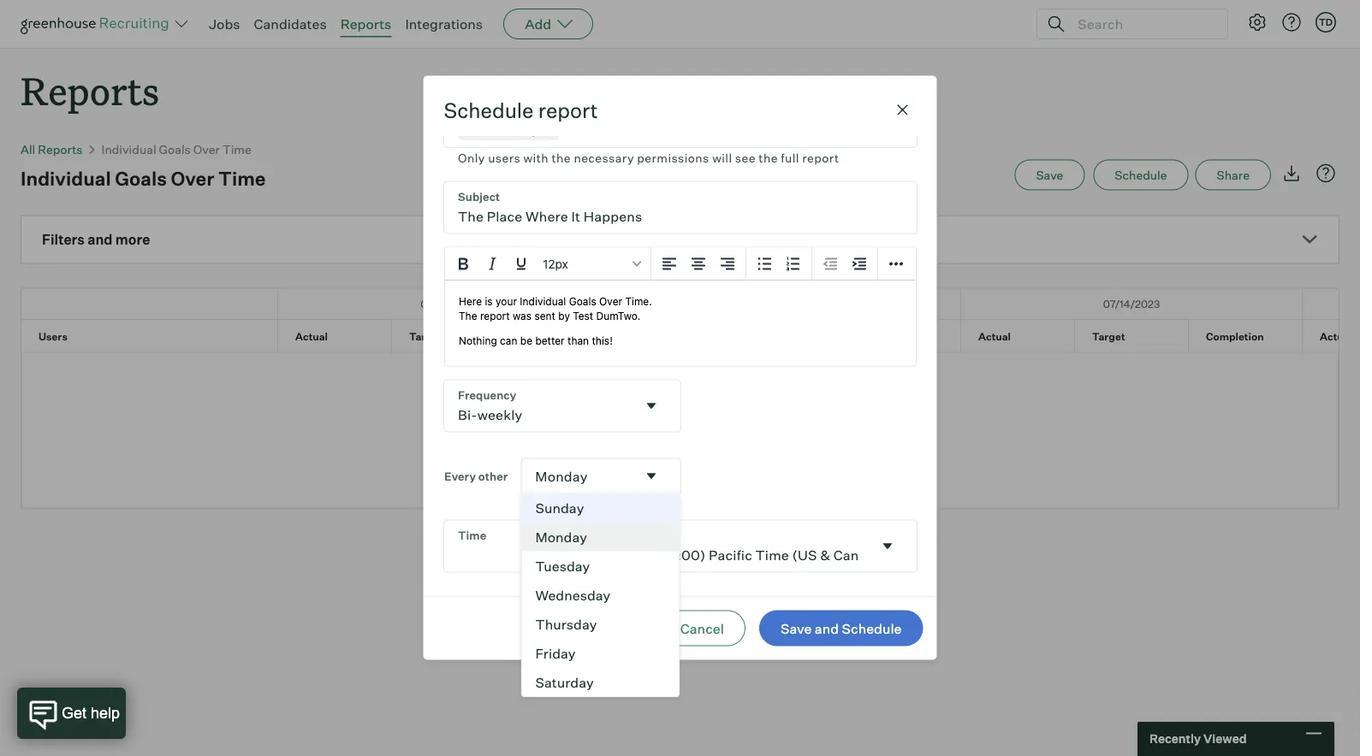 Task type: vqa. For each thing, say whether or not it's contained in the screenshot.
2nd in
no



Task type: describe. For each thing, give the bounding box(es) containing it.
monday
[[536, 529, 587, 546]]

friday
[[536, 645, 576, 662]]

0 vertical spatial toggle flyout image
[[643, 398, 660, 415]]

td
[[1319, 16, 1333, 28]]

reports link
[[340, 15, 392, 33]]

07/14/2023
[[1103, 298, 1160, 311]]

1 completion from the left
[[523, 330, 581, 343]]

data
[[657, 422, 685, 439]]

1 toolbar from the left
[[651, 248, 746, 281]]

report inside field
[[802, 151, 839, 166]]

list box containing sunday
[[521, 493, 680, 698]]

2 actual from the left
[[979, 330, 1011, 343]]

thursday
[[536, 616, 597, 633]]

jobs link
[[209, 15, 240, 33]]

sunday option
[[522, 493, 679, 523]]

cancel
[[680, 620, 724, 637]]

found
[[688, 422, 725, 439]]

1 vertical spatial individual goals over time
[[21, 167, 266, 190]]

every
[[444, 469, 476, 483]]

greenhouse recruiting image
[[21, 14, 175, 34]]

2 vertical spatial reports
[[38, 142, 83, 157]]

12px button
[[536, 249, 647, 279]]

3 toolbar from the left
[[812, 248, 878, 281]]

share button
[[1196, 160, 1271, 191]]

saturday option
[[522, 668, 679, 697]]

save and schedule
[[781, 620, 902, 637]]

Every other text field
[[521, 459, 636, 493]]

recently viewed
[[1150, 732, 1247, 747]]

td button
[[1316, 12, 1336, 33]]

add button
[[504, 9, 593, 39]]

permissions
[[637, 151, 709, 166]]

sunday
[[536, 499, 584, 517]]

Search text field
[[1074, 12, 1212, 36]]

tuesday
[[536, 558, 590, 575]]

0 vertical spatial over
[[193, 142, 220, 157]]

07/12/2023
[[420, 298, 477, 311]]

save and schedule button
[[759, 611, 923, 647]]

schedule for schedule report
[[444, 97, 534, 123]]

close modal icon image
[[893, 100, 913, 120]]

wednesday option
[[522, 581, 679, 610]]

save button
[[1015, 160, 1085, 191]]

3 completion from the left
[[1206, 330, 1264, 343]]

12px group
[[445, 248, 916, 281]]

download image
[[1282, 163, 1302, 184]]

will
[[712, 151, 732, 166]]

schedule button
[[1094, 160, 1189, 191]]

1 actual from the left
[[295, 330, 328, 343]]



Task type: locate. For each thing, give the bounding box(es) containing it.
1 vertical spatial schedule
[[1115, 168, 1167, 183]]

0 horizontal spatial the
[[551, 151, 571, 166]]

1 horizontal spatial report
[[802, 151, 839, 166]]

2 target from the left
[[1092, 330, 1125, 343]]

tuesday option
[[522, 552, 679, 581]]

1 vertical spatial row
[[21, 320, 1360, 352]]

1 horizontal spatial schedule
[[842, 620, 902, 637]]

more
[[115, 231, 150, 248]]

the left full
[[758, 151, 778, 166]]

and for save
[[815, 620, 839, 637]]

users
[[39, 330, 67, 343]]

2 horizontal spatial schedule
[[1115, 168, 1167, 183]]

reports down greenhouse recruiting image
[[21, 65, 159, 116]]

grid containing 07/12/2023
[[21, 289, 1360, 352]]

other
[[478, 469, 508, 483]]

row containing users
[[21, 320, 1360, 352]]

candidates
[[254, 15, 327, 33]]

individual goals over time
[[102, 142, 252, 157], [21, 167, 266, 190]]

12px
[[542, 257, 568, 271]]

1 vertical spatial over
[[171, 167, 214, 190]]

1 horizontal spatial completion
[[865, 330, 923, 343]]

None text field
[[444, 380, 636, 432], [444, 521, 552, 572], [444, 380, 636, 432], [444, 521, 552, 572]]

with
[[523, 151, 548, 166]]

full
[[781, 151, 799, 166]]

save for save
[[1036, 168, 1064, 183]]

integrations
[[405, 15, 483, 33]]

reports right all
[[38, 142, 83, 157]]

save
[[1036, 168, 1064, 183], [781, 620, 812, 637]]

1 row from the top
[[21, 289, 1360, 319]]

schedule inside button
[[842, 620, 902, 637]]

2 vertical spatial toggle flyout image
[[879, 538, 896, 555]]

1 vertical spatial reports
[[21, 65, 159, 116]]

share
[[1217, 168, 1250, 183]]

report up the with
[[538, 97, 598, 123]]

grid
[[21, 289, 1360, 352]]

2 vertical spatial schedule
[[842, 620, 902, 637]]

configure image
[[1247, 12, 1268, 33]]

0 vertical spatial individual
[[102, 142, 156, 157]]

completion
[[523, 330, 581, 343], [865, 330, 923, 343], [1206, 330, 1264, 343]]

target down 07/14/2023
[[1092, 330, 1125, 343]]

the
[[551, 151, 571, 166], [758, 151, 778, 166]]

actual
[[295, 330, 328, 343], [979, 330, 1011, 343], [1320, 330, 1353, 343]]

and for filters
[[87, 231, 113, 248]]

candidates link
[[254, 15, 327, 33]]

save and schedule this report to revisit it! element
[[1015, 160, 1094, 191]]

1 horizontal spatial actual
[[979, 330, 1011, 343]]

individual goals over time link
[[102, 142, 252, 157]]

0 vertical spatial goals
[[159, 142, 191, 157]]

0 vertical spatial schedule
[[444, 97, 534, 123]]

schedule
[[444, 97, 534, 123], [1115, 168, 1167, 183], [842, 620, 902, 637]]

toggle flyout image
[[643, 398, 660, 415], [643, 468, 660, 485], [879, 538, 896, 555]]

filters and more
[[42, 231, 150, 248]]

viewed
[[1204, 732, 1247, 747]]

no
[[635, 422, 654, 439]]

column header
[[21, 289, 278, 319], [620, 289, 961, 319], [1303, 289, 1360, 319], [620, 320, 734, 352], [734, 320, 848, 352]]

none field every other
[[521, 459, 680, 493]]

time
[[222, 142, 252, 157], [218, 167, 266, 190]]

all reports link
[[21, 142, 83, 157]]

2 toolbar from the left
[[746, 248, 812, 281]]

12px toolbar
[[445, 248, 651, 281]]

and inside save and schedule button
[[815, 620, 839, 637]]

1 horizontal spatial and
[[815, 620, 839, 637]]

users
[[488, 151, 520, 166]]

td button
[[1312, 9, 1340, 36]]

1 vertical spatial report
[[802, 151, 839, 166]]

0 horizontal spatial save
[[781, 620, 812, 637]]

0 horizontal spatial actual
[[295, 330, 328, 343]]

reports
[[340, 15, 392, 33], [21, 65, 159, 116], [38, 142, 83, 157]]

no data found
[[635, 422, 725, 439]]

over
[[193, 142, 220, 157], [171, 167, 214, 190]]

1 vertical spatial individual
[[21, 167, 111, 190]]

friday option
[[522, 639, 679, 668]]

integrations link
[[405, 15, 483, 33]]

target
[[409, 330, 442, 343], [1092, 330, 1125, 343]]

0 vertical spatial time
[[222, 142, 252, 157]]

target down "07/12/2023"
[[409, 330, 442, 343]]

wednesday
[[536, 587, 611, 604]]

report
[[538, 97, 598, 123], [802, 151, 839, 166]]

2 horizontal spatial actual
[[1320, 330, 1353, 343]]

toolbar
[[651, 248, 746, 281], [746, 248, 812, 281], [812, 248, 878, 281]]

0 horizontal spatial target
[[409, 330, 442, 343]]

row
[[21, 289, 1360, 319], [21, 320, 1360, 352]]

reports right candidates
[[340, 15, 392, 33]]

1 vertical spatial time
[[218, 167, 266, 190]]

1 horizontal spatial save
[[1036, 168, 1064, 183]]

individual down all reports
[[21, 167, 111, 190]]

0 horizontal spatial and
[[87, 231, 113, 248]]

None field
[[444, 380, 680, 432], [521, 459, 680, 493], [444, 521, 597, 572], [604, 521, 916, 572], [444, 380, 680, 432], [444, 521, 597, 572], [604, 521, 916, 572]]

0 horizontal spatial completion
[[523, 330, 581, 343]]

1 vertical spatial goals
[[115, 167, 167, 190]]

only users with the necessary permissions will see the full report
[[458, 151, 839, 166]]

save for save and schedule
[[781, 620, 812, 637]]

every other
[[444, 469, 508, 483]]

1 vertical spatial save
[[781, 620, 812, 637]]

toggle flyout image inside every other field
[[643, 468, 660, 485]]

and
[[87, 231, 113, 248], [815, 620, 839, 637]]

schedule report
[[444, 97, 598, 123]]

1 vertical spatial and
[[815, 620, 839, 637]]

Only users with the necessary permissions will see the full report field
[[444, 95, 917, 168]]

2 completion from the left
[[865, 330, 923, 343]]

0 horizontal spatial report
[[538, 97, 598, 123]]

2 row from the top
[[21, 320, 1360, 352]]

1 target from the left
[[409, 330, 442, 343]]

2 horizontal spatial completion
[[1206, 330, 1264, 343]]

row containing 07/12/2023
[[21, 289, 1360, 319]]

0 vertical spatial reports
[[340, 15, 392, 33]]

0 vertical spatial save
[[1036, 168, 1064, 183]]

schedule inside button
[[1115, 168, 1167, 183]]

monday option
[[522, 523, 679, 552]]

necessary
[[574, 151, 634, 166]]

goals
[[159, 142, 191, 157], [115, 167, 167, 190]]

all
[[21, 142, 35, 157]]

None text field
[[444, 182, 917, 233], [604, 521, 872, 572], [444, 182, 917, 233], [604, 521, 872, 572]]

jobs
[[209, 15, 240, 33]]

thursday option
[[522, 610, 679, 639]]

individual right the all reports "link"
[[102, 142, 156, 157]]

0 vertical spatial row
[[21, 289, 1360, 319]]

2 the from the left
[[758, 151, 778, 166]]

cancel button
[[659, 611, 746, 647]]

0 vertical spatial individual goals over time
[[102, 142, 252, 157]]

only
[[458, 151, 485, 166]]

filters
[[42, 231, 85, 248]]

1 vertical spatial toggle flyout image
[[643, 468, 660, 485]]

faq image
[[1316, 163, 1336, 184]]

add
[[525, 15, 552, 33]]

list box
[[521, 493, 680, 698]]

1 the from the left
[[551, 151, 571, 166]]

0 horizontal spatial schedule
[[444, 97, 534, 123]]

0 vertical spatial report
[[538, 97, 598, 123]]

individual
[[102, 142, 156, 157], [21, 167, 111, 190]]

all reports
[[21, 142, 83, 157]]

recently
[[1150, 732, 1201, 747]]

3 actual from the left
[[1320, 330, 1353, 343]]

1 horizontal spatial target
[[1092, 330, 1125, 343]]

see
[[735, 151, 755, 166]]

saturday
[[536, 674, 594, 691]]

1 horizontal spatial the
[[758, 151, 778, 166]]

the right the with
[[551, 151, 571, 166]]

schedule for schedule
[[1115, 168, 1167, 183]]

0 vertical spatial and
[[87, 231, 113, 248]]

report right full
[[802, 151, 839, 166]]



